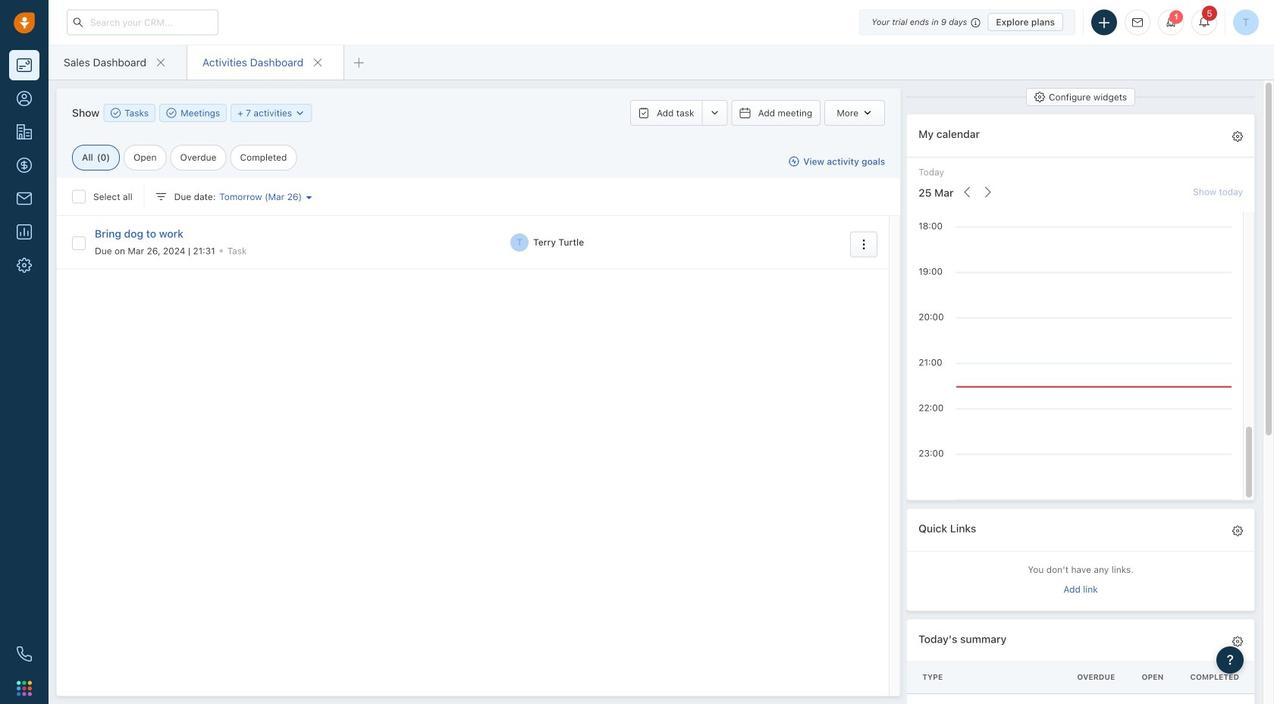 Task type: describe. For each thing, give the bounding box(es) containing it.
down image
[[295, 108, 305, 119]]

phone image
[[17, 647, 32, 662]]

freshworks switcher image
[[17, 682, 32, 697]]

phone element
[[9, 640, 39, 670]]



Task type: vqa. For each thing, say whether or not it's contained in the screenshot.
Send email icon
yes



Task type: locate. For each thing, give the bounding box(es) containing it.
Search your CRM... text field
[[67, 9, 219, 35]]

send email image
[[1133, 18, 1144, 28]]



